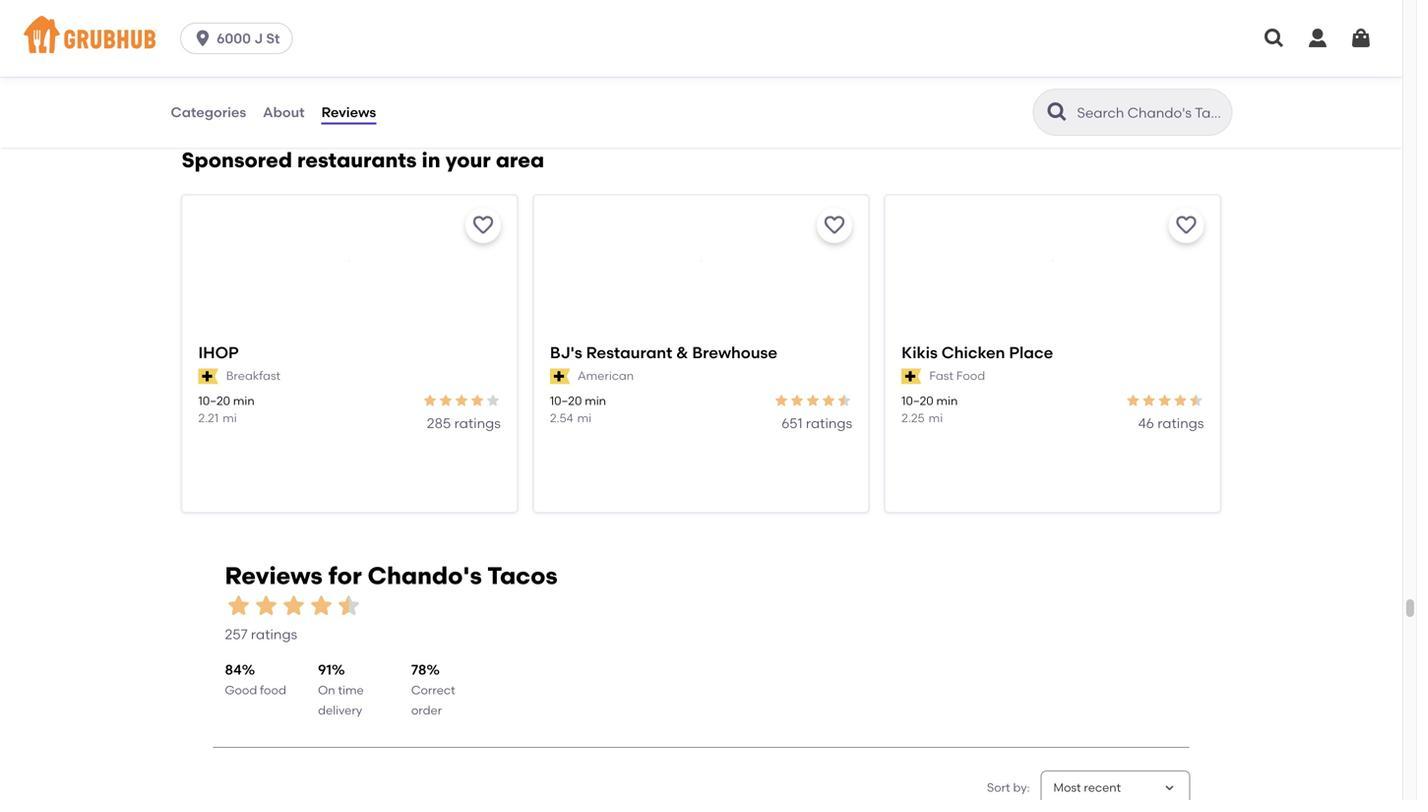 Task type: vqa. For each thing, say whether or not it's contained in the screenshot.
the vary.
no



Task type: locate. For each thing, give the bounding box(es) containing it.
min for bj's restaurant & brewhouse
[[585, 394, 606, 408]]

1 horizontal spatial mi
[[578, 411, 592, 425]]

78 correct order
[[411, 662, 455, 718]]

categories button
[[170, 77, 247, 148]]

1 horizontal spatial subscription pass image
[[902, 369, 922, 384]]

10–20 min 2.54 mi
[[550, 394, 606, 425]]

subscription pass image for kikis
[[902, 369, 922, 384]]

84
[[225, 662, 242, 678]]

save this restaurant button
[[466, 208, 501, 243], [817, 208, 853, 243], [1169, 208, 1205, 243]]

6000 j st button
[[180, 23, 301, 54]]

min down american at left
[[585, 394, 606, 408]]

min inside 10–20 min 2.54 mi
[[585, 394, 606, 408]]

2 save this restaurant image from the left
[[823, 214, 847, 237]]

mi right 2.25
[[929, 411, 943, 425]]

10–20 up 2.25
[[902, 394, 934, 408]]

0 horizontal spatial save this restaurant image
[[471, 214, 495, 237]]

subscription pass image
[[198, 369, 218, 384]]

in
[[422, 148, 441, 173]]

time
[[338, 683, 364, 698]]

10–20
[[198, 394, 230, 408], [550, 394, 582, 408], [902, 394, 934, 408]]

breakfast
[[226, 369, 281, 383]]

1 horizontal spatial min
[[585, 394, 606, 408]]

mi inside 10–20 min 2.21 mi
[[223, 411, 237, 425]]

subscription pass image down kikis
[[902, 369, 922, 384]]

1 horizontal spatial 10–20
[[550, 394, 582, 408]]

2 horizontal spatial 10–20
[[902, 394, 934, 408]]

3 min from the left
[[937, 394, 958, 408]]

restaurant
[[586, 343, 673, 362]]

subscription pass image
[[550, 369, 570, 384], [902, 369, 922, 384]]

svg image
[[1263, 27, 1287, 50], [1307, 27, 1330, 50], [1350, 27, 1374, 50], [193, 29, 213, 48]]

2 mi from the left
[[578, 411, 592, 425]]

food
[[260, 683, 286, 698]]

10–20 up 2.54
[[550, 394, 582, 408]]

1 horizontal spatial save this restaurant image
[[823, 214, 847, 237]]

min for kikis chicken place
[[937, 394, 958, 408]]

reviews button
[[321, 77, 377, 148]]

correct
[[411, 683, 455, 698]]

0 vertical spatial reviews
[[322, 104, 376, 120]]

reviews up 257 ratings
[[225, 562, 323, 590]]

reviews inside button
[[322, 104, 376, 120]]

chicken
[[942, 343, 1006, 362]]

0 horizontal spatial 10–20
[[198, 394, 230, 408]]

0 horizontal spatial subscription pass image
[[550, 369, 570, 384]]

1 vertical spatial reviews
[[225, 562, 323, 590]]

2 horizontal spatial save this restaurant button
[[1169, 208, 1205, 243]]

mi inside 10–20 min 2.25 mi
[[929, 411, 943, 425]]

84 good food
[[225, 662, 286, 698]]

mi for bj's restaurant & brewhouse
[[578, 411, 592, 425]]

min inside 10–20 min 2.25 mi
[[937, 394, 958, 408]]

2.21
[[198, 411, 219, 425]]

kikis
[[902, 343, 938, 362]]

3 mi from the left
[[929, 411, 943, 425]]

2 horizontal spatial save this restaurant image
[[1175, 214, 1199, 237]]

reviews up "restaurants"
[[322, 104, 376, 120]]

1 subscription pass image from the left
[[550, 369, 570, 384]]

mi for kikis chicken place
[[929, 411, 943, 425]]

reviews for reviews for chando's tacos
[[225, 562, 323, 590]]

mi right 2.54
[[578, 411, 592, 425]]

save this restaurant button for kikis
[[1169, 208, 1205, 243]]

min inside 10–20 min 2.21 mi
[[233, 394, 255, 408]]

mi inside 10–20 min 2.54 mi
[[578, 411, 592, 425]]

ratings
[[454, 415, 501, 432], [806, 415, 853, 432], [1158, 415, 1205, 432], [251, 626, 298, 643]]

10–20 for bj's restaurant & brewhouse
[[550, 394, 582, 408]]

10–20 up the 2.21
[[198, 394, 230, 408]]

1 horizontal spatial save this restaurant button
[[817, 208, 853, 243]]

save this restaurant image
[[471, 214, 495, 237], [823, 214, 847, 237], [1175, 214, 1199, 237]]

0 horizontal spatial mi
[[223, 411, 237, 425]]

order
[[411, 703, 442, 718]]

0 horizontal spatial save this restaurant button
[[466, 208, 501, 243]]

1 mi from the left
[[223, 411, 237, 425]]

recent
[[1084, 781, 1122, 795]]

1 min from the left
[[233, 394, 255, 408]]

2 min from the left
[[585, 394, 606, 408]]

min for ihop
[[233, 394, 255, 408]]

caret down icon image
[[1162, 781, 1178, 796]]

subscription pass image down bj's
[[550, 369, 570, 384]]

ratings for bj's restaurant & brewhouse
[[806, 415, 853, 432]]

2 horizontal spatial min
[[937, 394, 958, 408]]

2.54
[[550, 411, 574, 425]]

sponsored
[[182, 148, 292, 173]]

mi right the 2.21
[[223, 411, 237, 425]]

10–20 inside 10–20 min 2.54 mi
[[550, 394, 582, 408]]

mi for ihop
[[223, 411, 237, 425]]

search icon image
[[1046, 100, 1070, 124]]

ihop logo image
[[183, 196, 517, 361]]

285 ratings
[[427, 415, 501, 432]]

ratings right 285
[[454, 415, 501, 432]]

ratings right 46
[[1158, 415, 1205, 432]]

10–20 inside 10–20 min 2.25 mi
[[902, 394, 934, 408]]

reviews for reviews
[[322, 104, 376, 120]]

1 10–20 from the left
[[198, 394, 230, 408]]

st
[[266, 30, 280, 47]]

46
[[1139, 415, 1155, 432]]

91 on time delivery
[[318, 662, 364, 718]]

categories
[[171, 104, 246, 120]]

most recent
[[1054, 781, 1122, 795]]

min down breakfast
[[233, 394, 255, 408]]

for
[[328, 562, 362, 590]]

0 horizontal spatial min
[[233, 394, 255, 408]]

ihop link
[[198, 342, 501, 364]]

3 save this restaurant button from the left
[[1169, 208, 1205, 243]]

2 10–20 from the left
[[550, 394, 582, 408]]

star icon image
[[422, 393, 438, 409], [438, 393, 454, 409], [454, 393, 469, 409], [469, 393, 485, 409], [485, 393, 501, 409], [774, 393, 790, 409], [790, 393, 806, 409], [806, 393, 821, 409], [821, 393, 837, 409], [837, 393, 853, 409], [837, 393, 853, 409], [1126, 393, 1142, 409], [1142, 393, 1157, 409], [1157, 393, 1173, 409], [1173, 393, 1189, 409], [1189, 393, 1205, 409], [1189, 393, 1205, 409], [225, 592, 253, 620], [253, 592, 280, 620], [280, 592, 308, 620], [308, 592, 335, 620], [335, 592, 363, 620], [335, 592, 363, 620]]

reviews
[[322, 104, 376, 120], [225, 562, 323, 590]]

10–20 inside 10–20 min 2.21 mi
[[198, 394, 230, 408]]

10–20 for ihop
[[198, 394, 230, 408]]

2 save this restaurant button from the left
[[817, 208, 853, 243]]

brewhouse
[[693, 343, 778, 362]]

285
[[427, 415, 451, 432]]

bj's restaurant & brewhouse
[[550, 343, 778, 362]]

3 save this restaurant image from the left
[[1175, 214, 1199, 237]]

mi
[[223, 411, 237, 425], [578, 411, 592, 425], [929, 411, 943, 425]]

min down fast
[[937, 394, 958, 408]]

american
[[578, 369, 634, 383]]

Sort by: field
[[1054, 780, 1122, 797]]

sort by:
[[988, 781, 1030, 795]]

ratings right 651
[[806, 415, 853, 432]]

svg image inside 6000 j st button
[[193, 29, 213, 48]]

min
[[233, 394, 255, 408], [585, 394, 606, 408], [937, 394, 958, 408]]

3 10–20 from the left
[[902, 394, 934, 408]]

2 subscription pass image from the left
[[902, 369, 922, 384]]

2 horizontal spatial mi
[[929, 411, 943, 425]]

ratings for ihop
[[454, 415, 501, 432]]

kikis chicken place link
[[902, 342, 1205, 364]]

save this restaurant image for bj's
[[823, 214, 847, 237]]



Task type: describe. For each thing, give the bounding box(es) containing it.
10–20 min 2.25 mi
[[902, 394, 958, 425]]

257 ratings
[[225, 626, 298, 643]]

&
[[677, 343, 689, 362]]

651
[[782, 415, 803, 432]]

kikis chicken place
[[902, 343, 1054, 362]]

6000 j st
[[217, 30, 280, 47]]

ratings for kikis chicken place
[[1158, 415, 1205, 432]]

reviews for chando's tacos
[[225, 562, 558, 590]]

food
[[957, 369, 986, 383]]

subscription pass image for bj's
[[550, 369, 570, 384]]

10–20 min 2.21 mi
[[198, 394, 255, 425]]

ihop
[[198, 343, 239, 362]]

257
[[225, 626, 248, 643]]

chando's
[[368, 562, 482, 590]]

sort
[[988, 781, 1011, 795]]

area
[[496, 148, 545, 173]]

tacos
[[488, 562, 558, 590]]

delivery
[[318, 703, 363, 718]]

on
[[318, 683, 335, 698]]

good
[[225, 683, 257, 698]]

bj's restaurant & brewhouse link
[[550, 342, 853, 364]]

78
[[411, 662, 427, 678]]

by:
[[1014, 781, 1030, 795]]

6000
[[217, 30, 251, 47]]

10–20 for kikis chicken place
[[902, 394, 934, 408]]

Search Chando's Tacos search field
[[1076, 103, 1226, 122]]

j
[[254, 30, 263, 47]]

46 ratings
[[1139, 415, 1205, 432]]

about
[[263, 104, 305, 120]]

about button
[[262, 77, 306, 148]]

bj's
[[550, 343, 583, 362]]

save this restaurant image for kikis
[[1175, 214, 1199, 237]]

main navigation navigation
[[0, 0, 1403, 77]]

bj's restaurant & brewhouse logo image
[[534, 196, 869, 361]]

91
[[318, 662, 332, 678]]

save this restaurant button for bj's
[[817, 208, 853, 243]]

restaurants
[[297, 148, 417, 173]]

2.25
[[902, 411, 925, 425]]

1 save this restaurant button from the left
[[466, 208, 501, 243]]

fast food
[[930, 369, 986, 383]]

651 ratings
[[782, 415, 853, 432]]

fast
[[930, 369, 954, 383]]

ratings right '257'
[[251, 626, 298, 643]]

place
[[1010, 343, 1054, 362]]

sponsored restaurants in your area
[[182, 148, 545, 173]]

1 save this restaurant image from the left
[[471, 214, 495, 237]]

most
[[1054, 781, 1082, 795]]

your
[[446, 148, 491, 173]]



